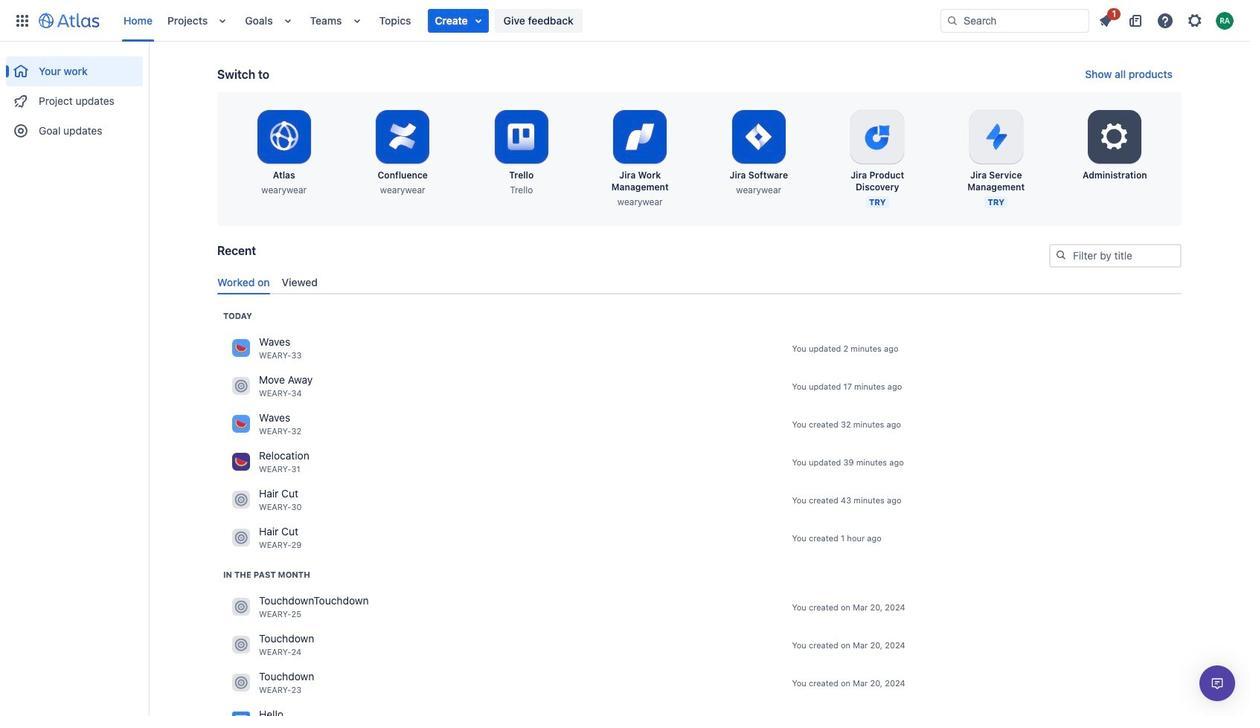 Task type: describe. For each thing, give the bounding box(es) containing it.
settings image
[[1097, 119, 1133, 155]]

0 horizontal spatial list
[[116, 0, 941, 41]]

open intercom messenger image
[[1209, 675, 1227, 693]]

search image
[[947, 15, 959, 26]]

6 townsquare image from the top
[[232, 675, 250, 693]]

confluence image
[[232, 713, 250, 717]]

account image
[[1216, 12, 1234, 29]]

3 townsquare image from the top
[[232, 599, 250, 617]]

heading for second townsquare image from the top
[[223, 310, 252, 322]]

1 horizontal spatial list item
[[1093, 6, 1121, 32]]

1 townsquare image from the top
[[232, 340, 250, 358]]

5 townsquare image from the top
[[232, 637, 250, 655]]

4 townsquare image from the top
[[232, 454, 250, 471]]

top element
[[9, 0, 941, 41]]

switch to... image
[[13, 12, 31, 29]]

Search field
[[941, 9, 1090, 32]]

1 horizontal spatial list
[[1093, 6, 1242, 32]]



Task type: vqa. For each thing, say whether or not it's contained in the screenshot.
the addresses
no



Task type: locate. For each thing, give the bounding box(es) containing it.
2 vertical spatial townsquare image
[[232, 599, 250, 617]]

list item inside list
[[428, 9, 489, 32]]

1 heading from the top
[[223, 310, 252, 322]]

list item
[[1093, 6, 1121, 32], [428, 9, 489, 32]]

tab list
[[211, 270, 1188, 295]]

3 townsquare image from the top
[[232, 416, 250, 434]]

list
[[116, 0, 941, 41], [1093, 6, 1242, 32]]

townsquare image
[[232, 492, 250, 509], [232, 530, 250, 547], [232, 599, 250, 617]]

1 vertical spatial townsquare image
[[232, 530, 250, 547]]

group
[[6, 42, 143, 150]]

None search field
[[941, 9, 1090, 32]]

2 townsquare image from the top
[[232, 530, 250, 547]]

settings image
[[1187, 12, 1205, 29]]

2 heading from the top
[[223, 569, 310, 581]]

0 horizontal spatial list item
[[428, 9, 489, 32]]

Filter by title field
[[1051, 246, 1181, 267]]

notifications image
[[1097, 12, 1115, 29]]

heading for fifth townsquare image from the top of the page
[[223, 569, 310, 581]]

search image
[[1056, 249, 1068, 261]]

townsquare image
[[232, 340, 250, 358], [232, 378, 250, 396], [232, 416, 250, 434], [232, 454, 250, 471], [232, 637, 250, 655], [232, 675, 250, 693]]

0 vertical spatial heading
[[223, 310, 252, 322]]

heading
[[223, 310, 252, 322], [223, 569, 310, 581]]

2 townsquare image from the top
[[232, 378, 250, 396]]

1 townsquare image from the top
[[232, 492, 250, 509]]

banner
[[0, 0, 1251, 42]]

1 vertical spatial heading
[[223, 569, 310, 581]]

help image
[[1157, 12, 1175, 29]]

0 vertical spatial townsquare image
[[232, 492, 250, 509]]



